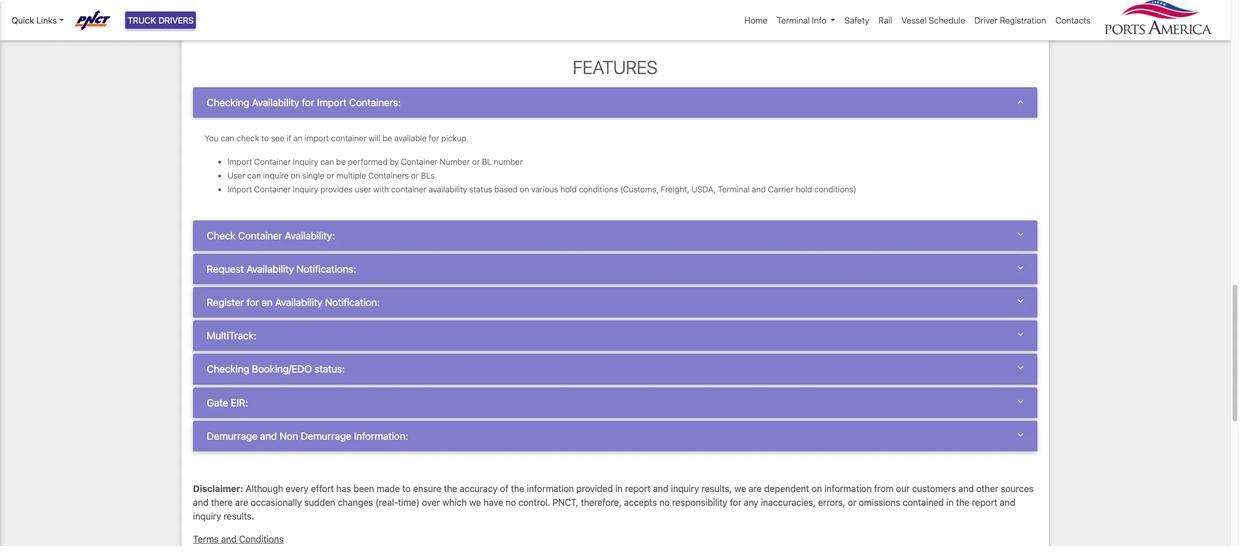 Task type: vqa. For each thing, say whether or not it's contained in the screenshot.
the 2200
no



Task type: describe. For each thing, give the bounding box(es) containing it.
multitrack: link
[[207, 330, 1024, 342]]

availability for checking
[[252, 97, 299, 109]]

sources
[[1001, 484, 1034, 494]]

import
[[305, 133, 329, 143]]

or left the bl
[[472, 157, 480, 166]]

container up bls
[[401, 157, 438, 166]]

number
[[440, 157, 470, 166]]

0 horizontal spatial in
[[616, 484, 623, 494]]

dependent
[[765, 484, 810, 494]]

check container availability:
[[207, 230, 335, 242]]

and left non
[[260, 430, 277, 442]]

container up "inquire"
[[254, 157, 291, 166]]

0 vertical spatial report
[[625, 484, 651, 494]]

info
[[812, 15, 827, 25]]

will
[[369, 133, 381, 143]]

based
[[495, 185, 518, 195]]

and right terms
[[221, 534, 237, 545]]

control.
[[519, 498, 550, 508]]

driver
[[975, 15, 998, 25]]

0 horizontal spatial the
[[444, 484, 457, 494]]

0 horizontal spatial inquiry
[[193, 511, 221, 522]]

provided
[[577, 484, 613, 494]]

checking booking/edo status:
[[207, 363, 345, 376]]

time)
[[398, 498, 420, 508]]

every
[[286, 484, 309, 494]]

terminal inside 'link'
[[777, 15, 810, 25]]

containers:
[[349, 97, 401, 109]]

or left bls
[[411, 171, 419, 180]]

containers
[[368, 171, 409, 180]]

ensure
[[413, 484, 442, 494]]

freight,
[[661, 185, 690, 195]]

checking availability for import containers:
[[207, 97, 401, 109]]

terms
[[193, 534, 219, 545]]

container inside import container inquiry can be performed by container number or bl number user can inquire on single or multiple containers or bls import container inquiry provides user with container availability status based on various hold conditions (customs, freight, usda, terminal and carrier hold conditions)
[[391, 185, 427, 195]]

effort
[[311, 484, 334, 494]]

have
[[484, 498, 503, 508]]

made
[[377, 484, 400, 494]]

0 horizontal spatial we
[[470, 498, 481, 508]]

1 demurrage from the left
[[207, 430, 258, 442]]

0 horizontal spatial can
[[221, 133, 234, 143]]

0 vertical spatial be
[[383, 133, 392, 143]]

vessel
[[902, 15, 927, 25]]

you
[[205, 133, 219, 143]]

or inside although every effort has been made to ensure the accuracy of the information provided in report and inquiry results, we are dependent on information from our customers and other sources and there are occasionally sudden             changes (real-time) over which we have no control. pnct, therefore, accepts no responsibility for any inaccuracies, errors, or omissions contained in the report and inquiry results.
[[848, 498, 857, 508]]

2 no from the left
[[660, 498, 670, 508]]

checking for checking availability for import containers:
[[207, 97, 249, 109]]

contacts
[[1056, 15, 1091, 25]]

1 horizontal spatial report
[[972, 498, 998, 508]]

number
[[494, 157, 523, 166]]

2 vertical spatial availability
[[275, 297, 323, 309]]

if
[[287, 133, 291, 143]]

terms and conditions link
[[193, 534, 284, 545]]

driver registration link
[[970, 9, 1051, 31]]

omissions
[[859, 498, 901, 508]]

results,
[[702, 484, 732, 494]]

information:
[[354, 430, 408, 442]]

and left other
[[959, 484, 974, 494]]

availability:
[[285, 230, 335, 242]]

inaccuracies,
[[761, 498, 816, 508]]

from
[[875, 484, 894, 494]]

user
[[228, 171, 245, 180]]

although
[[246, 484, 283, 494]]

which
[[443, 498, 467, 508]]

terms and conditions
[[193, 534, 284, 545]]

gate eir:
[[207, 397, 248, 409]]

availability
[[429, 185, 467, 195]]

to inside tab list
[[261, 133, 269, 143]]

schedule
[[929, 15, 966, 25]]

tab list containing checking availability for import containers:
[[193, 87, 1038, 454]]

quick links
[[11, 15, 57, 25]]

eir:
[[231, 397, 248, 409]]

and inside import container inquiry can be performed by container number or bl number user can inquire on single or multiple containers or bls import container inquiry provides user with container availability status based on various hold conditions (customs, freight, usda, terminal and carrier hold conditions)
[[752, 185, 766, 195]]

demurrage and non demurrage information:
[[207, 430, 408, 442]]

inquire
[[263, 171, 289, 180]]

availability for request
[[247, 263, 294, 275]]

request
[[207, 263, 244, 275]]

terminal info link
[[773, 9, 840, 31]]

0 vertical spatial import
[[317, 97, 347, 109]]

single
[[302, 171, 325, 180]]

container right check
[[238, 230, 282, 242]]

occasionally
[[251, 498, 302, 508]]

1 hold from the left
[[561, 185, 577, 195]]

disclaimer:
[[193, 484, 243, 494]]

provides
[[321, 185, 353, 195]]

links
[[36, 15, 57, 25]]

(real-
[[376, 498, 398, 508]]

safety link
[[840, 9, 874, 31]]

quick
[[11, 15, 34, 25]]

0 vertical spatial container
[[331, 133, 367, 143]]

0 horizontal spatial an
[[262, 297, 273, 309]]

1 information from the left
[[527, 484, 574, 494]]

register for an availability notification:
[[207, 297, 380, 309]]

checking for checking booking/edo status:
[[207, 363, 249, 376]]

status:
[[315, 363, 345, 376]]

responsibility
[[673, 498, 728, 508]]

checking availability for import containers: link
[[207, 97, 1024, 109]]

vessel schedule link
[[897, 9, 970, 31]]



Task type: locate. For each thing, give the bounding box(es) containing it.
import up user
[[228, 157, 252, 166]]

1 checking from the top
[[207, 97, 249, 109]]

1 horizontal spatial we
[[735, 484, 747, 494]]

status
[[469, 185, 493, 195]]

vessel schedule
[[902, 15, 966, 25]]

0 horizontal spatial report
[[625, 484, 651, 494]]

1 horizontal spatial demurrage
[[301, 430, 352, 442]]

home
[[745, 15, 768, 25]]

demurrage right non
[[301, 430, 352, 442]]

1 horizontal spatial are
[[749, 484, 762, 494]]

2 information from the left
[[825, 484, 872, 494]]

drivers
[[159, 15, 194, 25]]

to left see
[[261, 133, 269, 143]]

accuracy
[[460, 484, 498, 494]]

0 vertical spatial checking
[[207, 97, 249, 109]]

be
[[383, 133, 392, 143], [336, 157, 346, 166]]

for up import
[[302, 97, 314, 109]]

home link
[[740, 9, 773, 31]]

performed
[[348, 157, 388, 166]]

no down of
[[506, 498, 516, 508]]

for right register
[[247, 297, 259, 309]]

2 inquiry from the top
[[293, 185, 318, 195]]

2 hold from the left
[[796, 185, 813, 195]]

checking booking/edo status: link
[[207, 363, 1024, 376]]

the right of
[[511, 484, 525, 494]]

no right accepts
[[660, 498, 670, 508]]

hold right carrier in the right of the page
[[796, 185, 813, 195]]

pickup.
[[441, 133, 469, 143]]

1 no from the left
[[506, 498, 516, 508]]

1 vertical spatial import
[[228, 157, 252, 166]]

0 vertical spatial in
[[616, 484, 623, 494]]

1 horizontal spatial the
[[511, 484, 525, 494]]

1 horizontal spatial information
[[825, 484, 872, 494]]

0 horizontal spatial to
[[261, 133, 269, 143]]

1 vertical spatial inquiry
[[193, 511, 221, 522]]

checking
[[207, 97, 249, 109], [207, 363, 249, 376]]

gate eir: link
[[207, 397, 1024, 409]]

0 vertical spatial terminal
[[777, 15, 810, 25]]

inquiry up single at the top left of the page
[[293, 157, 318, 166]]

sudden
[[304, 498, 335, 508]]

availability down check container availability:
[[247, 263, 294, 275]]

request availability notifications: link
[[207, 263, 1024, 275]]

in down customers
[[947, 498, 954, 508]]

are up results.
[[235, 498, 248, 508]]

2 vertical spatial import
[[228, 185, 252, 195]]

be up multiple
[[336, 157, 346, 166]]

on up errors, at the bottom right
[[812, 484, 822, 494]]

can right you
[[221, 133, 234, 143]]

the right contained
[[956, 498, 970, 508]]

in up therefore,
[[616, 484, 623, 494]]

are
[[749, 484, 762, 494], [235, 498, 248, 508]]

2 checking from the top
[[207, 363, 249, 376]]

checking up you
[[207, 97, 249, 109]]

you can check to see if an import container will be available for pickup.
[[205, 133, 469, 143]]

2 horizontal spatial can
[[321, 157, 334, 166]]

an
[[293, 133, 303, 143], [262, 297, 273, 309]]

multitrack:
[[207, 330, 257, 342]]

conditions)
[[815, 185, 857, 195]]

and left there
[[193, 498, 209, 508]]

to up time)
[[402, 484, 411, 494]]

1 vertical spatial availability
[[247, 263, 294, 275]]

1 vertical spatial to
[[402, 484, 411, 494]]

has
[[336, 484, 351, 494]]

for
[[302, 97, 314, 109], [429, 133, 439, 143], [247, 297, 259, 309], [730, 498, 742, 508]]

with
[[374, 185, 389, 195]]

0 vertical spatial an
[[293, 133, 303, 143]]

in
[[616, 484, 623, 494], [947, 498, 954, 508]]

rail link
[[874, 9, 897, 31]]

various
[[532, 185, 559, 195]]

report up accepts
[[625, 484, 651, 494]]

1 inquiry from the top
[[293, 157, 318, 166]]

0 horizontal spatial are
[[235, 498, 248, 508]]

availability
[[252, 97, 299, 109], [247, 263, 294, 275], [275, 297, 323, 309]]

be right will
[[383, 133, 392, 143]]

gate
[[207, 397, 228, 409]]

there
[[211, 498, 233, 508]]

1 vertical spatial checking
[[207, 363, 249, 376]]

1 horizontal spatial can
[[247, 171, 261, 180]]

0 vertical spatial are
[[749, 484, 762, 494]]

demurrage down gate eir:
[[207, 430, 258, 442]]

1 vertical spatial we
[[470, 498, 481, 508]]

availability down request availability notifications:
[[275, 297, 323, 309]]

or right errors, at the bottom right
[[848, 498, 857, 508]]

conditions
[[579, 185, 618, 195]]

on left single at the top left of the page
[[291, 171, 300, 180]]

non
[[280, 430, 298, 442]]

check container availability: link
[[207, 230, 1024, 242]]

container left will
[[331, 133, 367, 143]]

and
[[752, 185, 766, 195], [260, 430, 277, 442], [653, 484, 669, 494], [959, 484, 974, 494], [193, 498, 209, 508], [1000, 498, 1016, 508], [221, 534, 237, 545]]

register
[[207, 297, 244, 309]]

1 horizontal spatial in
[[947, 498, 954, 508]]

2 vertical spatial can
[[247, 171, 261, 180]]

1 vertical spatial report
[[972, 498, 998, 508]]

0 vertical spatial on
[[291, 171, 300, 180]]

terminal inside import container inquiry can be performed by container number or bl number user can inquire on single or multiple containers or bls import container inquiry provides user with container availability status based on various hold conditions (customs, freight, usda, terminal and carrier hold conditions)
[[718, 185, 750, 195]]

can up single at the top left of the page
[[321, 157, 334, 166]]

for inside although every effort has been made to ensure the accuracy of the information provided in report and inquiry results, we are dependent on information from our customers and other sources and there are occasionally sudden             changes (real-time) over which we have no control. pnct, therefore, accepts no responsibility for any inaccuracies, errors, or omissions contained in the report and inquiry results.
[[730, 498, 742, 508]]

0 horizontal spatial on
[[291, 171, 300, 180]]

report down other
[[972, 498, 998, 508]]

contacts link
[[1051, 9, 1096, 31]]

on
[[291, 171, 300, 180], [520, 185, 529, 195], [812, 484, 822, 494]]

hold right the various
[[561, 185, 577, 195]]

or
[[472, 157, 480, 166], [327, 171, 334, 180], [411, 171, 419, 180], [848, 498, 857, 508]]

we
[[735, 484, 747, 494], [470, 498, 481, 508]]

over
[[422, 498, 440, 508]]

terminal right usda,
[[718, 185, 750, 195]]

2 horizontal spatial on
[[812, 484, 822, 494]]

2 vertical spatial on
[[812, 484, 822, 494]]

usda,
[[692, 185, 716, 195]]

import up you can check to see if an import container will be available for pickup.
[[317, 97, 347, 109]]

inquiry up responsibility
[[671, 484, 699, 494]]

customers
[[913, 484, 956, 494]]

booking/edo
[[252, 363, 312, 376]]

terminal
[[777, 15, 810, 25], [718, 185, 750, 195]]

1 horizontal spatial an
[[293, 133, 303, 143]]

can
[[221, 133, 234, 143], [321, 157, 334, 166], [247, 171, 261, 180]]

inquiry down there
[[193, 511, 221, 522]]

contained
[[903, 498, 944, 508]]

register for an availability notification: link
[[207, 297, 1024, 309]]

0 horizontal spatial be
[[336, 157, 346, 166]]

0 vertical spatial inquiry
[[671, 484, 699, 494]]

accepts
[[624, 498, 657, 508]]

an right if
[[293, 133, 303, 143]]

0 vertical spatial to
[[261, 133, 269, 143]]

0 vertical spatial availability
[[252, 97, 299, 109]]

features
[[573, 56, 658, 78]]

1 horizontal spatial terminal
[[777, 15, 810, 25]]

truck
[[128, 15, 156, 25]]

information
[[527, 484, 574, 494], [825, 484, 872, 494]]

been
[[354, 484, 374, 494]]

quick links link
[[11, 14, 64, 27]]

1 vertical spatial on
[[520, 185, 529, 195]]

other
[[977, 484, 999, 494]]

terminal info
[[777, 15, 827, 25]]

be inside import container inquiry can be performed by container number or bl number user can inquire on single or multiple containers or bls import container inquiry provides user with container availability status based on various hold conditions (customs, freight, usda, terminal and carrier hold conditions)
[[336, 157, 346, 166]]

or up provides
[[327, 171, 334, 180]]

1 horizontal spatial on
[[520, 185, 529, 195]]

safety
[[845, 15, 870, 25]]

1 horizontal spatial inquiry
[[671, 484, 699, 494]]

inquiry down single at the top left of the page
[[293, 185, 318, 195]]

0 vertical spatial we
[[735, 484, 747, 494]]

1 horizontal spatial to
[[402, 484, 411, 494]]

2 demurrage from the left
[[301, 430, 352, 442]]

errors,
[[818, 498, 846, 508]]

1 horizontal spatial container
[[391, 185, 427, 195]]

1 vertical spatial are
[[235, 498, 248, 508]]

1 horizontal spatial no
[[660, 498, 670, 508]]

and left carrier in the right of the page
[[752, 185, 766, 195]]

1 vertical spatial inquiry
[[293, 185, 318, 195]]

for left pickup.
[[429, 133, 439, 143]]

0 horizontal spatial container
[[331, 133, 367, 143]]

the up 'which'
[[444, 484, 457, 494]]

0 vertical spatial can
[[221, 133, 234, 143]]

changes
[[338, 498, 373, 508]]

inquiry
[[671, 484, 699, 494], [193, 511, 221, 522]]

can right user
[[247, 171, 261, 180]]

multiple
[[337, 171, 366, 180]]

although every effort has been made to ensure the accuracy of the information provided in report and inquiry results, we are dependent on information from our customers and other sources and there are occasionally sudden             changes (real-time) over which we have no control. pnct, therefore, accepts no responsibility for any inaccuracies, errors, or omissions contained in the report and inquiry results.
[[193, 484, 1034, 522]]

to inside although every effort has been made to ensure the accuracy of the information provided in report and inquiry results, we are dependent on information from our customers and other sources and there are occasionally sudden             changes (real-time) over which we have no control. pnct, therefore, accepts no responsibility for any inaccuracies, errors, or omissions contained in the report and inquiry results.
[[402, 484, 411, 494]]

truck drivers
[[128, 15, 194, 25]]

on inside although every effort has been made to ensure the accuracy of the information provided in report and inquiry results, we are dependent on information from our customers and other sources and there are occasionally sudden             changes (real-time) over which we have no control. pnct, therefore, accepts no responsibility for any inaccuracies, errors, or omissions contained in the report and inquiry results.
[[812, 484, 822, 494]]

hold
[[561, 185, 577, 195], [796, 185, 813, 195]]

1 horizontal spatial be
[[383, 133, 392, 143]]

information up errors, at the bottom right
[[825, 484, 872, 494]]

availability up see
[[252, 97, 299, 109]]

container down bls
[[391, 185, 427, 195]]

and up accepts
[[653, 484, 669, 494]]

conditions
[[239, 534, 284, 545]]

0 horizontal spatial demurrage
[[207, 430, 258, 442]]

driver registration
[[975, 15, 1047, 25]]

1 vertical spatial terminal
[[718, 185, 750, 195]]

we up any
[[735, 484, 747, 494]]

we down accuracy
[[470, 498, 481, 508]]

therefore,
[[581, 498, 622, 508]]

container
[[331, 133, 367, 143], [391, 185, 427, 195]]

our
[[896, 484, 910, 494]]

1 vertical spatial container
[[391, 185, 427, 195]]

0 horizontal spatial no
[[506, 498, 516, 508]]

2 horizontal spatial the
[[956, 498, 970, 508]]

demurrage and non demurrage information: link
[[207, 430, 1024, 442]]

0 horizontal spatial terminal
[[718, 185, 750, 195]]

1 horizontal spatial hold
[[796, 185, 813, 195]]

results.
[[224, 511, 254, 522]]

(customs,
[[620, 185, 659, 195]]

of
[[500, 484, 509, 494]]

an down request availability notifications:
[[262, 297, 273, 309]]

0 horizontal spatial hold
[[561, 185, 577, 195]]

1 vertical spatial an
[[262, 297, 273, 309]]

container down "inquire"
[[254, 185, 291, 195]]

0 vertical spatial inquiry
[[293, 157, 318, 166]]

on right based on the top left
[[520, 185, 529, 195]]

information up pnct,
[[527, 484, 574, 494]]

terminal left info
[[777, 15, 810, 25]]

any
[[744, 498, 759, 508]]

for left any
[[730, 498, 742, 508]]

check
[[237, 133, 259, 143]]

1 vertical spatial be
[[336, 157, 346, 166]]

check
[[207, 230, 236, 242]]

import down user
[[228, 185, 252, 195]]

no
[[506, 498, 516, 508], [660, 498, 670, 508]]

0 horizontal spatial information
[[527, 484, 574, 494]]

import container inquiry can be performed by container number or bl number user can inquire on single or multiple containers or bls import container inquiry provides user with container availability status based on various hold conditions (customs, freight, usda, terminal and carrier hold conditions)
[[228, 157, 857, 195]]

see
[[271, 133, 285, 143]]

1 vertical spatial can
[[321, 157, 334, 166]]

1 vertical spatial in
[[947, 498, 954, 508]]

and down sources
[[1000, 498, 1016, 508]]

are up any
[[749, 484, 762, 494]]

checking up gate eir:
[[207, 363, 249, 376]]

tab list
[[193, 87, 1038, 454]]



